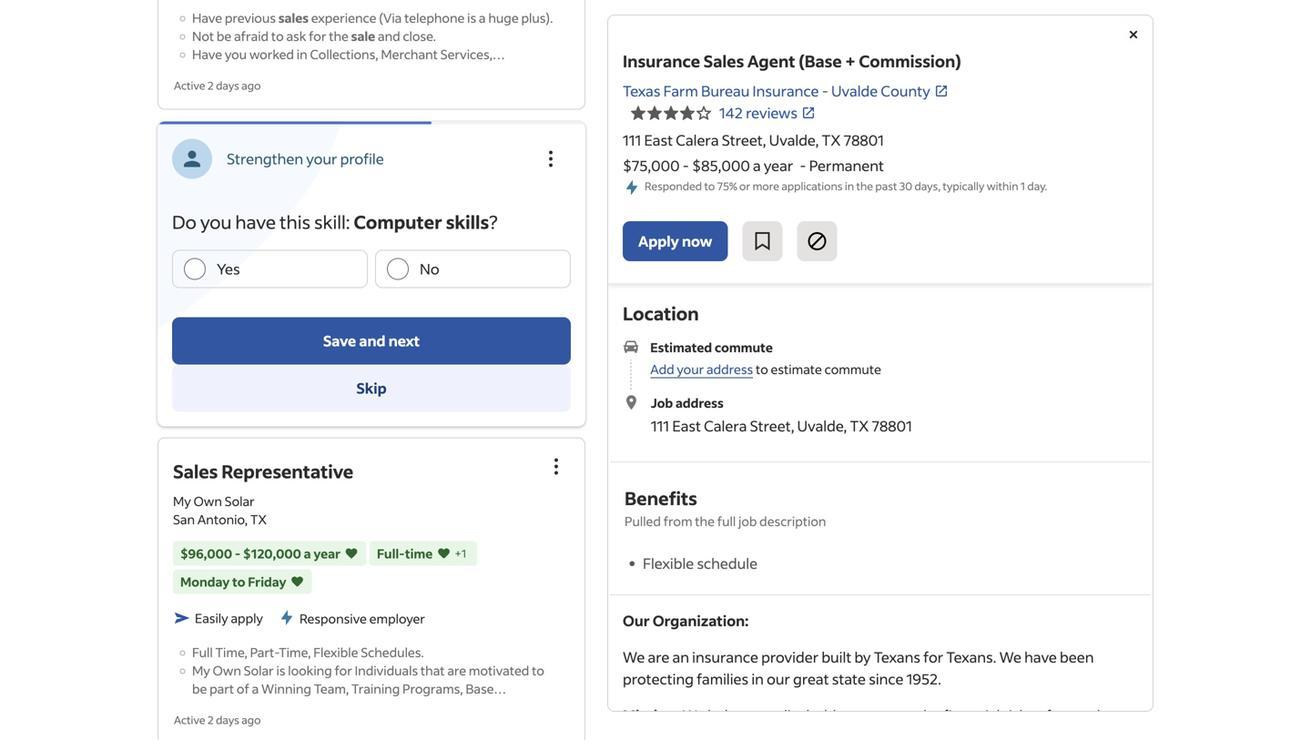 Task type: locate. For each thing, give the bounding box(es) containing it.
0 horizontal spatial from
[[664, 513, 692, 530]]

0 vertical spatial +
[[845, 51, 856, 71]]

winning
[[261, 681, 311, 697]]

active 2 days ago down not
[[174, 78, 261, 92]]

active 2 days ago for not be afraid to ask for the
[[174, 78, 261, 92]]

1 horizontal spatial commute
[[825, 361, 881, 378]]

be left part
[[192, 681, 207, 697]]

flexible schedule
[[643, 554, 758, 573]]

have down not
[[192, 46, 222, 62]]

1 vertical spatial days
[[216, 713, 239, 727]]

are right the that
[[447, 663, 466, 679]]

0 horizontal spatial +
[[455, 546, 462, 561]]

uvalde, down reviews at the right top of page
[[769, 131, 819, 149]]

of right risks
[[1037, 706, 1052, 725]]

from inside we help our policyholders manage the financial risks of everyday life and successfully recover from insured losses through prompt
[[814, 728, 847, 740]]

a up more
[[753, 156, 761, 175]]

you down afraid
[[225, 46, 247, 62]]

by
[[855, 648, 871, 667]]

we left help
[[683, 706, 705, 725]]

flexible up looking
[[313, 644, 358, 661]]

apply
[[638, 232, 679, 251]]

the up losses
[[918, 706, 940, 725]]

1 vertical spatial matches your preference image
[[290, 573, 305, 591]]

time, right full
[[215, 644, 248, 661]]

provider
[[761, 648, 819, 667]]

1 horizontal spatial time,
[[279, 644, 311, 661]]

1 vertical spatial have
[[192, 46, 222, 62]]

do you have this skill: <b>computer skills</b>? option group
[[172, 250, 571, 288]]

active for my own solar is looking for individuals that are motivated to be part of a winning team, training programs, base…
[[174, 713, 205, 727]]

your down estimated
[[677, 361, 704, 378]]

to
[[271, 28, 284, 44], [704, 179, 715, 193], [756, 361, 768, 378], [232, 574, 245, 590], [532, 663, 544, 679]]

solar inside my own solar san antonio, tx
[[225, 493, 255, 510]]

+
[[845, 51, 856, 71], [455, 546, 462, 561]]

in right families
[[751, 670, 764, 689]]

east up $75,000
[[644, 131, 673, 149]]

mission:
[[623, 706, 683, 725]]

to right motivated
[[532, 663, 544, 679]]

1 vertical spatial your
[[677, 361, 704, 378]]

to inside have previous sales experience (via telephone is a huge plus). not be afraid to ask for the sale and close. have you worked in collections, merchant services,…
[[271, 28, 284, 44]]

0 vertical spatial you
[[225, 46, 247, 62]]

sales up my own solar san antonio, tx
[[173, 459, 218, 483]]

1 vertical spatial own
[[213, 663, 241, 679]]

active down not
[[174, 78, 205, 92]]

matches your preference image right friday
[[290, 573, 305, 591]]

the
[[329, 28, 349, 44], [856, 179, 873, 193], [695, 513, 715, 530], [918, 706, 940, 725]]

more
[[753, 179, 779, 193]]

for
[[309, 28, 326, 44], [923, 648, 943, 667], [335, 663, 352, 679]]

job address 111 east calera street, uvalde, tx 78801
[[651, 395, 912, 435]]

1 right time
[[462, 546, 466, 561]]

1 vertical spatial calera
[[704, 416, 747, 435]]

sales up bureau
[[704, 51, 744, 71]]

year for $120,000
[[314, 546, 341, 562]]

1 ago from the top
[[242, 78, 261, 92]]

uvalde, inside "job address 111 east calera street, uvalde, tx 78801"
[[797, 416, 847, 435]]

ago
[[242, 78, 261, 92], [242, 713, 261, 727]]

0 vertical spatial tx
[[822, 131, 841, 149]]

1 vertical spatial of
[[1037, 706, 1052, 725]]

your left profile
[[306, 149, 337, 168]]

111 down job
[[651, 416, 669, 435]]

0 horizontal spatial is
[[276, 663, 285, 679]]

solar inside full time, part-time, flexible schedules. my own solar is looking for individuals that are motivated to be part of a winning team, training programs, base…
[[244, 663, 274, 679]]

active down full
[[174, 713, 205, 727]]

our down provider
[[767, 670, 790, 689]]

2 vertical spatial and
[[646, 728, 672, 740]]

1 horizontal spatial for
[[335, 663, 352, 679]]

save and next button
[[172, 317, 571, 365]]

1 vertical spatial 2
[[207, 713, 214, 727]]

state
[[832, 670, 866, 689]]

days down afraid
[[216, 78, 239, 92]]

1 vertical spatial be
[[192, 681, 207, 697]]

1 vertical spatial active
[[174, 713, 205, 727]]

we inside we help our policyholders manage the financial risks of everyday life and successfully recover from insured losses through prompt
[[683, 706, 705, 725]]

monday
[[180, 574, 230, 590]]

families
[[697, 670, 749, 689]]

0 vertical spatial my
[[173, 493, 191, 510]]

75%
[[717, 179, 737, 193]]

we right texans.
[[999, 648, 1022, 667]]

111 inside "job address 111 east calera street, uvalde, tx 78801"
[[651, 416, 669, 435]]

active 2 days ago
[[174, 78, 261, 92], [174, 713, 261, 727]]

(base
[[799, 51, 842, 71]]

0 vertical spatial from
[[664, 513, 692, 530]]

1 vertical spatial tx
[[850, 416, 869, 435]]

east inside "job address 111 east calera street, uvalde, tx 78801"
[[672, 416, 701, 435]]

2 vertical spatial tx
[[250, 511, 267, 528]]

1 horizontal spatial are
[[648, 648, 670, 667]]

2 horizontal spatial in
[[845, 179, 854, 193]]

2 time, from the left
[[279, 644, 311, 661]]

calera
[[676, 131, 719, 149], [704, 416, 747, 435]]

1 vertical spatial and
[[359, 332, 386, 350]]

0 vertical spatial and
[[378, 28, 400, 44]]

0 horizontal spatial your
[[306, 149, 337, 168]]

services,…
[[440, 46, 505, 62]]

estimated commute add your address to estimate commute
[[650, 339, 881, 378]]

1 horizontal spatial your
[[677, 361, 704, 378]]

0 horizontal spatial are
[[447, 663, 466, 679]]

0 vertical spatial year
[[764, 156, 793, 175]]

tx inside "job address 111 east calera street, uvalde, tx 78801"
[[850, 416, 869, 435]]

1 vertical spatial from
[[814, 728, 847, 740]]

from down policyholders
[[814, 728, 847, 740]]

a
[[479, 10, 486, 26], [753, 156, 761, 175], [304, 546, 311, 562], [252, 681, 259, 697]]

individuals
[[355, 663, 418, 679]]

a inside have previous sales experience (via telephone is a huge plus). not be afraid to ask for the sale and close. have you worked in collections, merchant services,…
[[479, 10, 486, 26]]

0 horizontal spatial matches your preference image
[[290, 573, 305, 591]]

commute up add your address button
[[715, 339, 773, 356]]

day.
[[1027, 179, 1047, 193]]

0 horizontal spatial insurance
[[623, 51, 700, 71]]

1 left day.
[[1021, 179, 1025, 193]]

for inside we are an insurance provider built by texans for texans. we have been protecting families in our great state since 1952.
[[923, 648, 943, 667]]

in down 'permanent'
[[845, 179, 854, 193]]

0 horizontal spatial year
[[314, 546, 341, 562]]

the down experience
[[329, 28, 349, 44]]

commute right estimate
[[825, 361, 881, 378]]

is up winning
[[276, 663, 285, 679]]

texas farm bureau insurance - uvalde county
[[623, 81, 930, 100]]

1 vertical spatial insurance
[[753, 81, 819, 100]]

have left been
[[1024, 648, 1057, 667]]

1 active 2 days ago from the top
[[174, 78, 261, 92]]

own inside full time, part-time, flexible schedules. my own solar is looking for individuals that are motivated to be part of a winning team, training programs, base…
[[213, 663, 241, 679]]

my up 'san'
[[173, 493, 191, 510]]

0 horizontal spatial have
[[235, 210, 276, 234]]

is left huge
[[467, 10, 476, 26]]

calera inside "job address 111 east calera street, uvalde, tx 78801"
[[704, 416, 747, 435]]

0 vertical spatial days
[[216, 78, 239, 92]]

from down benefits
[[664, 513, 692, 530]]

be inside full time, part-time, flexible schedules. my own solar is looking for individuals that are motivated to be part of a winning team, training programs, base…
[[192, 681, 207, 697]]

2 days from the top
[[216, 713, 239, 727]]

0 vertical spatial have
[[192, 10, 222, 26]]

texans.
[[946, 648, 996, 667]]

1 days from the top
[[216, 78, 239, 92]]

built
[[822, 648, 852, 667]]

we for we help our policyholders manage the financial risks of everyday life and successfully recover from insured losses through prompt
[[683, 706, 705, 725]]

training
[[351, 681, 400, 697]]

tx inside my own solar san antonio, tx
[[250, 511, 267, 528]]

- up applications
[[800, 156, 806, 175]]

a left huge
[[479, 10, 486, 26]]

uvalde
[[831, 81, 878, 100]]

recover
[[759, 728, 811, 740]]

+ right time
[[455, 546, 462, 561]]

commission)
[[859, 51, 961, 71]]

0 vertical spatial sales
[[704, 51, 744, 71]]

0 vertical spatial 111
[[623, 131, 641, 149]]

address down add your address button
[[676, 395, 724, 411]]

matches your preference image
[[436, 545, 451, 563], [290, 573, 305, 591]]

78801 inside "job address 111 east calera street, uvalde, tx 78801"
[[872, 416, 912, 435]]

my inside my own solar san antonio, tx
[[173, 493, 191, 510]]

next
[[389, 332, 420, 350]]

non job content: strengthen your profile menu actions image
[[540, 148, 562, 170]]

1
[[1021, 179, 1025, 193], [462, 546, 466, 561]]

own
[[194, 493, 222, 510], [213, 663, 241, 679]]

uvalde, down estimate
[[797, 416, 847, 435]]

0 horizontal spatial sales
[[173, 459, 218, 483]]

1 horizontal spatial be
[[217, 28, 232, 44]]

1 vertical spatial street,
[[750, 416, 794, 435]]

0 horizontal spatial commute
[[715, 339, 773, 356]]

0 vertical spatial ago
[[242, 78, 261, 92]]

address down estimated
[[707, 361, 753, 378]]

0 vertical spatial 2
[[207, 78, 214, 92]]

for right ask at the top left of the page
[[309, 28, 326, 44]]

we are an insurance provider built by texans for texans. we have been protecting families in our great state since 1952.
[[623, 648, 1094, 689]]

2 down part
[[207, 713, 214, 727]]

0 vertical spatial matches your preference image
[[436, 545, 451, 563]]

solar up antonio,
[[225, 493, 255, 510]]

of right part
[[237, 681, 249, 697]]

matches your preference image left + 1
[[436, 545, 451, 563]]

ago for not be afraid to ask for the
[[242, 78, 261, 92]]

0 horizontal spatial be
[[192, 681, 207, 697]]

142 reviews link
[[719, 103, 816, 122]]

you right do
[[200, 210, 232, 234]]

profile
[[340, 149, 384, 168]]

street,
[[722, 131, 766, 149], [750, 416, 794, 435]]

motivated
[[469, 663, 529, 679]]

in
[[297, 46, 307, 62], [845, 179, 854, 193], [751, 670, 764, 689]]

1 horizontal spatial from
[[814, 728, 847, 740]]

0 horizontal spatial flexible
[[313, 644, 358, 661]]

county
[[881, 81, 930, 100]]

representative
[[221, 459, 353, 483]]

1 horizontal spatial +
[[845, 51, 856, 71]]

to inside full time, part-time, flexible schedules. my own solar is looking for individuals that are motivated to be part of a winning team, training programs, base…
[[532, 663, 544, 679]]

are inside we are an insurance provider built by texans for texans. we have been protecting families in our great state since 1952.
[[648, 648, 670, 667]]

the left full
[[695, 513, 715, 530]]

organization:
[[653, 612, 749, 630]]

1 vertical spatial year
[[314, 546, 341, 562]]

my own solar san antonio, tx
[[173, 493, 267, 528]]

1 vertical spatial ago
[[242, 713, 261, 727]]

1 horizontal spatial have
[[1024, 648, 1057, 667]]

skills
[[446, 210, 489, 234]]

have left this
[[235, 210, 276, 234]]

description
[[760, 513, 826, 530]]

the inside have previous sales experience (via telephone is a huge plus). not be afraid to ask for the sale and close. have you worked in collections, merchant services,…
[[329, 28, 349, 44]]

1 horizontal spatial 111
[[651, 416, 669, 435]]

insurance up reviews at the right top of page
[[753, 81, 819, 100]]

0 vertical spatial own
[[194, 493, 222, 510]]

0 vertical spatial uvalde,
[[769, 131, 819, 149]]

insurance up farm
[[623, 51, 700, 71]]

in inside have previous sales experience (via telephone is a huge plus). not be afraid to ask for the sale and close. have you worked in collections, merchant services,…
[[297, 46, 307, 62]]

solar down part- on the left
[[244, 663, 274, 679]]

street, up $75,000 - $85,000 a year - permanent
[[722, 131, 766, 149]]

bureau
[[701, 81, 750, 100]]

my down full
[[192, 663, 210, 679]]

year up more
[[764, 156, 793, 175]]

0 vertical spatial address
[[707, 361, 753, 378]]

1 horizontal spatial we
[[683, 706, 705, 725]]

0 horizontal spatial we
[[623, 648, 645, 667]]

1 vertical spatial 78801
[[872, 416, 912, 435]]

1 horizontal spatial tx
[[822, 131, 841, 149]]

2
[[207, 78, 214, 92], [207, 713, 214, 727]]

1 vertical spatial have
[[1024, 648, 1057, 667]]

be inside have previous sales experience (via telephone is a huge plus). not be afraid to ask for the sale and close. have you worked in collections, merchant services,…
[[217, 28, 232, 44]]

active 2 days ago down part
[[174, 713, 261, 727]]

we help our policyholders manage the financial risks of everyday life and successfully recover from insured losses through prompt
[[623, 706, 1116, 740]]

1 horizontal spatial of
[[1037, 706, 1052, 725]]

1 vertical spatial our
[[740, 706, 763, 725]]

time, up looking
[[279, 644, 311, 661]]

plus).
[[521, 10, 553, 26]]

and left next
[[359, 332, 386, 350]]

not interested image
[[806, 231, 828, 252]]

is inside have previous sales experience (via telephone is a huge plus). not be afraid to ask for the sale and close. have you worked in collections, merchant services,…
[[467, 10, 476, 26]]

1 horizontal spatial year
[[764, 156, 793, 175]]

have inside we are an insurance provider built by texans for texans. we have been protecting families in our great state since 1952.
[[1024, 648, 1057, 667]]

0 horizontal spatial my
[[173, 493, 191, 510]]

have
[[235, 210, 276, 234], [1024, 648, 1057, 667]]

days down part
[[216, 713, 239, 727]]

location
[[623, 302, 699, 325]]

+ right (base
[[845, 51, 856, 71]]

street, down estimate
[[750, 416, 794, 435]]

2 ago from the top
[[242, 713, 261, 727]]

0 horizontal spatial our
[[740, 706, 763, 725]]

street, inside "job address 111 east calera street, uvalde, tx 78801"
[[750, 416, 794, 435]]

2 down not
[[207, 78, 214, 92]]

1 vertical spatial uvalde,
[[797, 416, 847, 435]]

close job details image
[[1123, 24, 1145, 46]]

for up the 1952.
[[923, 648, 943, 667]]

- left the uvalde at the right top of the page
[[822, 81, 828, 100]]

days for my own solar is looking for individuals that are motivated to be part of a winning team, training programs, base…
[[216, 713, 239, 727]]

or
[[739, 179, 750, 193]]

2 active from the top
[[174, 713, 205, 727]]

flexible down pulled
[[643, 554, 694, 573]]

protecting
[[623, 670, 694, 689]]

year left matches your preference image on the bottom left of page
[[314, 546, 341, 562]]

1 vertical spatial east
[[672, 416, 701, 435]]

insurance
[[692, 648, 758, 667]]

you
[[225, 46, 247, 62], [200, 210, 232, 234]]

2 2 from the top
[[207, 713, 214, 727]]

0 vertical spatial flexible
[[643, 554, 694, 573]]

our right help
[[740, 706, 763, 725]]

to left ask at the top left of the page
[[271, 28, 284, 44]]

0 horizontal spatial for
[[309, 28, 326, 44]]

for up team,
[[335, 663, 352, 679]]

ago down part- on the left
[[242, 713, 261, 727]]

2 horizontal spatial for
[[923, 648, 943, 667]]

be
[[217, 28, 232, 44], [192, 681, 207, 697]]

0 vertical spatial active 2 days ago
[[174, 78, 261, 92]]

to left estimate
[[756, 361, 768, 378]]

0 vertical spatial in
[[297, 46, 307, 62]]

are up protecting at bottom
[[648, 648, 670, 667]]

own up part
[[213, 663, 241, 679]]

a left winning
[[252, 681, 259, 697]]

solar
[[225, 493, 255, 510], [244, 663, 274, 679]]

benefits pulled from the full job description
[[625, 486, 826, 530]]

to left friday
[[232, 574, 245, 590]]

calera up $85,000 on the top of page
[[676, 131, 719, 149]]

part
[[210, 681, 234, 697]]

1 vertical spatial is
[[276, 663, 285, 679]]

tx for 111 east calera street, uvalde, tx 78801
[[822, 131, 841, 149]]

have up not
[[192, 10, 222, 26]]

1 2 from the top
[[207, 78, 214, 92]]

1 horizontal spatial is
[[467, 10, 476, 26]]

own up antonio,
[[194, 493, 222, 510]]

ago down worked
[[242, 78, 261, 92]]

skip link
[[172, 365, 571, 412]]

we up protecting at bottom
[[623, 648, 645, 667]]

from inside benefits pulled from the full job description
[[664, 513, 692, 530]]

in inside we are an insurance provider built by texans for texans. we have been protecting families in our great state since 1952.
[[751, 670, 764, 689]]

0 horizontal spatial in
[[297, 46, 307, 62]]

in down ask at the top left of the page
[[297, 46, 307, 62]]

111 up $75,000
[[623, 131, 641, 149]]

be right not
[[217, 28, 232, 44]]

2 vertical spatial in
[[751, 670, 764, 689]]

1 vertical spatial commute
[[825, 361, 881, 378]]

calera down add your address button
[[704, 416, 747, 435]]

1 horizontal spatial sales
[[704, 51, 744, 71]]

0 vertical spatial solar
[[225, 493, 255, 510]]

our inside we help our policyholders manage the financial risks of everyday life and successfully recover from insured losses through prompt
[[740, 706, 763, 725]]

1 vertical spatial flexible
[[313, 644, 358, 661]]

matches your preference image for full-time
[[436, 545, 451, 563]]

1 active from the top
[[174, 78, 205, 92]]

my
[[173, 493, 191, 510], [192, 663, 210, 679]]

past
[[875, 179, 897, 193]]

east down job
[[672, 416, 701, 435]]

looking
[[288, 663, 332, 679]]

and down mission:
[[646, 728, 672, 740]]

1 horizontal spatial in
[[751, 670, 764, 689]]

save
[[323, 332, 356, 350]]

1 vertical spatial active 2 days ago
[[174, 713, 261, 727]]

address inside "job address 111 east calera street, uvalde, tx 78801"
[[676, 395, 724, 411]]

0 horizontal spatial time,
[[215, 644, 248, 661]]

0 horizontal spatial tx
[[250, 511, 267, 528]]

full
[[192, 644, 213, 661]]

and down (via
[[378, 28, 400, 44]]

2 active 2 days ago from the top
[[174, 713, 261, 727]]

0 vertical spatial commute
[[715, 339, 773, 356]]

texans
[[874, 648, 921, 667]]



Task type: vqa. For each thing, say whether or not it's contained in the screenshot.
the middle on
no



Task type: describe. For each thing, give the bounding box(es) containing it.
responsive
[[300, 611, 367, 627]]

1 have from the top
[[192, 10, 222, 26]]

tx for my own solar san antonio, tx
[[250, 511, 267, 528]]

142
[[719, 103, 743, 122]]

add your address button
[[650, 361, 753, 379]]

help
[[708, 706, 737, 725]]

3.9 out of 5 stars image
[[630, 102, 712, 124]]

full time, part-time, flexible schedules. my own solar is looking for individuals that are motivated to be part of a winning team, training programs, base…
[[192, 644, 544, 697]]

manage
[[860, 706, 915, 725]]

strengthen your profile
[[227, 149, 384, 168]]

1952.
[[907, 670, 941, 689]]

$75,000 - $85,000 a year - permanent
[[623, 156, 884, 175]]

experience
[[311, 10, 376, 26]]

apply
[[231, 610, 263, 627]]

employer
[[369, 611, 425, 627]]

close.
[[403, 28, 436, 44]]

a inside full time, part-time, flexible schedules. my own solar is looking for individuals that are motivated to be part of a winning team, training programs, base…
[[252, 681, 259, 697]]

$96,000
[[180, 546, 232, 562]]

the inside we help our policyholders manage the financial risks of everyday life and successfully recover from insured losses through prompt
[[918, 706, 940, 725]]

previous
[[225, 10, 276, 26]]

add
[[650, 361, 674, 378]]

days for not be afraid to ask for the
[[216, 78, 239, 92]]

0 vertical spatial 78801
[[844, 131, 884, 149]]

matches your preference image for monday to friday
[[290, 573, 305, 591]]

now
[[682, 232, 712, 251]]

0 vertical spatial insurance
[[623, 51, 700, 71]]

of inside full time, part-time, flexible schedules. my own solar is looking for individuals that are motivated to be part of a winning team, training programs, base…
[[237, 681, 249, 697]]

skill:
[[314, 210, 350, 234]]

of inside we help our policyholders manage the financial risks of everyday life and successfully recover from insured losses through prompt
[[1037, 706, 1052, 725]]

strengthen
[[227, 149, 303, 168]]

0 vertical spatial calera
[[676, 131, 719, 149]]

texas
[[623, 81, 661, 100]]

do you have this skill: computer skills ?
[[172, 210, 498, 234]]

1 time, from the left
[[215, 644, 248, 661]]

responded
[[645, 179, 702, 193]]

schedule
[[697, 554, 758, 573]]

Yes radio
[[184, 258, 206, 280]]

monday to friday
[[180, 574, 286, 590]]

for inside full time, part-time, flexible schedules. my own solar is looking for individuals that are motivated to be part of a winning team, training programs, base…
[[335, 663, 352, 679]]

easily
[[195, 610, 228, 627]]

active 2 days ago for my own solar is looking for individuals that are motivated to be part of a winning team, training programs, base…
[[174, 713, 261, 727]]

flexible inside full time, part-time, flexible schedules. my own solar is looking for individuals that are motivated to be part of a winning team, training programs, base…
[[313, 644, 358, 661]]

you inside have previous sales experience (via telephone is a huge plus). not be afraid to ask for the sale and close. have you worked in collections, merchant services,…
[[225, 46, 247, 62]]

0 vertical spatial street,
[[722, 131, 766, 149]]

insurance sales agent (base + commission)
[[623, 51, 961, 71]]

sales representative
[[173, 459, 353, 483]]

everyday
[[1054, 706, 1116, 725]]

full-
[[377, 546, 405, 562]]

agent
[[747, 51, 795, 71]]

142 reviews
[[719, 103, 798, 122]]

2 have from the top
[[192, 46, 222, 62]]

0 vertical spatial east
[[644, 131, 673, 149]]

apply now
[[638, 232, 712, 251]]

job actions for sales representative is collapsed image
[[545, 456, 567, 478]]

benefits
[[625, 486, 697, 510]]

apply now button
[[623, 221, 728, 262]]

easily apply
[[195, 610, 263, 627]]

ago for my own solar is looking for individuals that are motivated to be part of a winning team, training programs, base…
[[242, 713, 261, 727]]

life
[[623, 728, 643, 740]]

the inside benefits pulled from the full job description
[[695, 513, 715, 530]]

ask
[[286, 28, 306, 44]]

1 vertical spatial you
[[200, 210, 232, 234]]

address inside the estimated commute add your address to estimate commute
[[707, 361, 753, 378]]

1 vertical spatial +
[[455, 546, 462, 561]]

insured
[[850, 728, 900, 740]]

estimate
[[771, 361, 822, 378]]

job
[[738, 513, 757, 530]]

financial
[[943, 706, 1000, 725]]

1 horizontal spatial flexible
[[643, 554, 694, 573]]

year for $85,000
[[764, 156, 793, 175]]

policyholders
[[766, 706, 857, 725]]

we for we are an insurance provider built by texans for texans. we have been protecting families in our great state since 1952.
[[623, 648, 645, 667]]

and inside we help our policyholders manage the financial risks of everyday life and successfully recover from insured losses through prompt
[[646, 728, 672, 740]]

pulled
[[625, 513, 661, 530]]

and inside have previous sales experience (via telephone is a huge plus). not be afraid to ask for the sale and close. have you worked in collections, merchant services,…
[[378, 28, 400, 44]]

for inside have previous sales experience (via telephone is a huge plus). not be afraid to ask for the sale and close. have you worked in collections, merchant services,…
[[309, 28, 326, 44]]

0 vertical spatial 1
[[1021, 179, 1025, 193]]

sales representative button
[[173, 459, 353, 483]]

no
[[420, 260, 439, 278]]

1 vertical spatial in
[[845, 179, 854, 193]]

afraid
[[234, 28, 269, 44]]

2 for my own solar is looking for individuals that are motivated to be part of a winning team, training programs, base…
[[207, 713, 214, 727]]

typically
[[943, 179, 985, 193]]

days,
[[915, 179, 941, 193]]

successfully
[[675, 728, 756, 740]]

an
[[672, 648, 689, 667]]

farm
[[663, 81, 698, 100]]

1 horizontal spatial insurance
[[753, 81, 819, 100]]

$85,000
[[692, 156, 750, 175]]

time
[[405, 546, 433, 562]]

my inside full time, part-time, flexible schedules. my own solar is looking for individuals that are motivated to be part of a winning team, training programs, base…
[[192, 663, 210, 679]]

the left past
[[856, 179, 873, 193]]

responsive employer
[[300, 611, 425, 627]]

are inside full time, part-time, flexible schedules. my own solar is looking for individuals that are motivated to be part of a winning team, training programs, base…
[[447, 663, 466, 679]]

2 horizontal spatial we
[[999, 648, 1022, 667]]

+ 1
[[455, 546, 466, 561]]

own inside my own solar san antonio, tx
[[194, 493, 222, 510]]

0 vertical spatial your
[[306, 149, 337, 168]]

schedules.
[[361, 644, 424, 661]]

$75,000
[[623, 156, 680, 175]]

risks
[[1003, 706, 1034, 725]]

0 horizontal spatial 111
[[623, 131, 641, 149]]

sales
[[278, 10, 309, 26]]

been
[[1060, 648, 1094, 667]]

- up the responded at the top
[[683, 156, 689, 175]]

not
[[192, 28, 214, 44]]

telephone
[[404, 10, 465, 26]]

great
[[793, 670, 829, 689]]

to left the '75%'
[[704, 179, 715, 193]]

part-
[[250, 644, 279, 661]]

our
[[623, 612, 650, 630]]

matches your preference image
[[344, 545, 359, 563]]

save this job image
[[752, 231, 773, 252]]

and inside button
[[359, 332, 386, 350]]

friday
[[248, 574, 286, 590]]

through
[[947, 728, 1003, 740]]

base…
[[466, 681, 506, 697]]

applications
[[782, 179, 843, 193]]

responded to 75% or more applications in the past 30 days, typically within 1 day.
[[645, 179, 1047, 193]]

2 for not be afraid to ask for the
[[207, 78, 214, 92]]

active for not be afraid to ask for the
[[174, 78, 205, 92]]

No radio
[[387, 258, 409, 280]]

that
[[421, 663, 445, 679]]

our inside we are an insurance provider built by texans for texans. we have been protecting families in our great state since 1952.
[[767, 670, 790, 689]]

0 vertical spatial have
[[235, 210, 276, 234]]

a right $120,000
[[304, 546, 311, 562]]

to inside the estimated commute add your address to estimate commute
[[756, 361, 768, 378]]

$96,000 - $120,000 a year
[[180, 546, 341, 562]]

reviews
[[746, 103, 798, 122]]

programs,
[[402, 681, 463, 697]]

your inside the estimated commute add your address to estimate commute
[[677, 361, 704, 378]]

full-time
[[377, 546, 433, 562]]

estimated
[[650, 339, 712, 356]]

- up the monday to friday on the bottom of page
[[235, 546, 240, 562]]

yes
[[217, 260, 240, 278]]

0 horizontal spatial 1
[[462, 546, 466, 561]]

1 vertical spatial sales
[[173, 459, 218, 483]]

save and next
[[323, 332, 420, 350]]

is inside full time, part-time, flexible schedules. my own solar is looking for individuals that are motivated to be part of a winning team, training programs, base…
[[276, 663, 285, 679]]

team,
[[314, 681, 349, 697]]

$120,000
[[243, 546, 301, 562]]

job
[[651, 395, 673, 411]]

worked
[[249, 46, 294, 62]]



